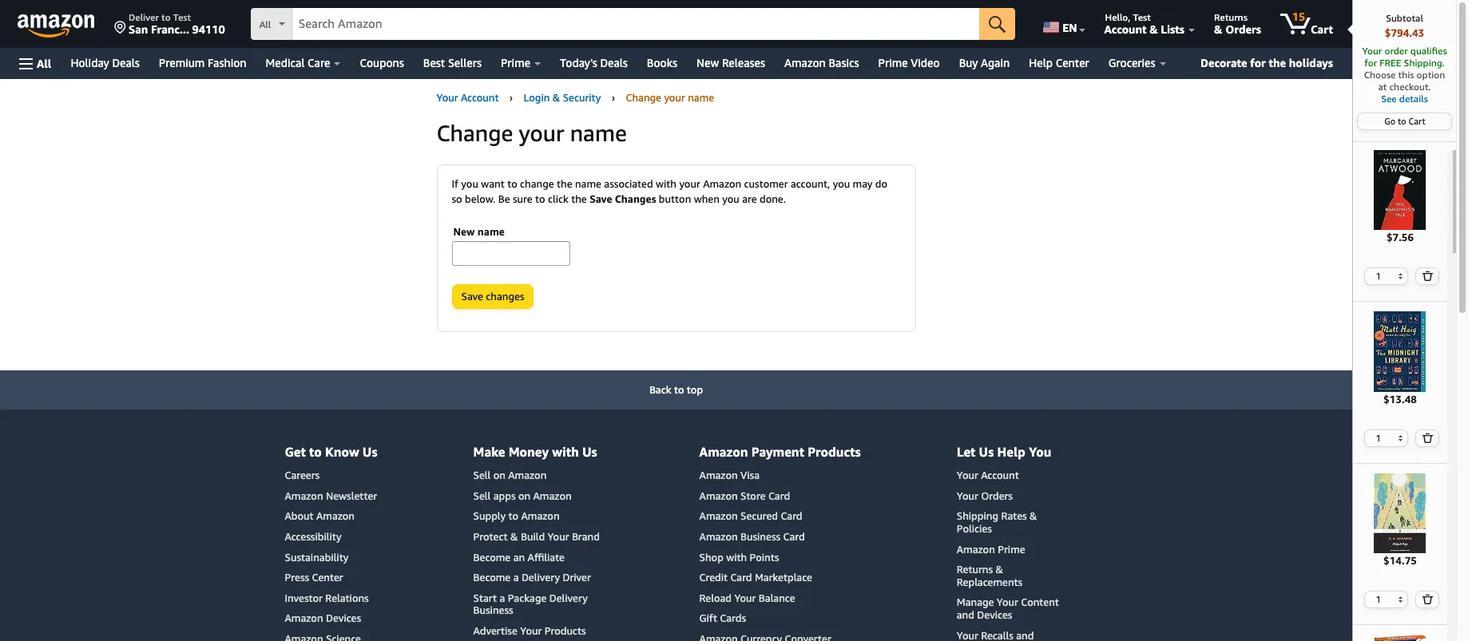 Task type: describe. For each thing, give the bounding box(es) containing it.
new name
[[453, 225, 505, 238]]

to inside "sell on amazon sell apps on amazon supply to amazon protect & build your brand become an affiliate become a delivery driver start a package delivery business advertise your products"
[[509, 510, 519, 523]]

your inside amazon visa amazon store card amazon secured card amazon business card shop with points credit card marketplace reload your balance gift cards
[[735, 592, 756, 605]]

amazon down amazon store card 'link'
[[700, 510, 738, 523]]

amazon left visa
[[700, 469, 738, 482]]

your account
[[437, 91, 499, 104]]

sustainability link
[[285, 551, 349, 564]]

amazon down investor
[[285, 612, 323, 625]]

video
[[911, 56, 940, 70]]

your down let
[[957, 469, 979, 482]]

hello,
[[1106, 11, 1131, 23]]

again
[[981, 56, 1010, 70]]

deals for holiday deals
[[112, 56, 140, 70]]

account for your account
[[461, 91, 499, 104]]

to left top
[[674, 383, 684, 396]]

login
[[524, 91, 550, 104]]

medical care
[[266, 56, 330, 70]]

books link
[[638, 52, 687, 74]]

& right the rates on the bottom of page
[[1030, 510, 1038, 523]]

en link
[[1034, 4, 1093, 44]]

decorate
[[1201, 56, 1248, 70]]

94110‌
[[192, 22, 225, 36]]

prime for prime video
[[879, 56, 908, 70]]

apps
[[494, 490, 516, 502]]

1 vertical spatial change
[[437, 120, 513, 146]]

basics
[[829, 56, 859, 70]]

All search field
[[251, 8, 1016, 42]]

investor
[[285, 592, 323, 605]]

option
[[1417, 69, 1446, 81]]

so
[[452, 192, 462, 205]]

returns inside your account your orders shipping rates & policies amazon prime returns & replacements manage your content and devices
[[957, 563, 993, 576]]

deliver to test san franc... 94110‌
[[129, 11, 225, 36]]

& down amazon prime link
[[996, 563, 1004, 576]]

2 become from the top
[[474, 571, 511, 584]]

start a package delivery business link
[[474, 592, 588, 617]]

orders inside your account your orders shipping rates & policies amazon prime returns & replacements manage your content and devices
[[981, 490, 1013, 502]]

1 horizontal spatial you
[[723, 192, 740, 205]]

the inside navigation navigation
[[1269, 56, 1287, 70]]

business inside "sell on amazon sell apps on amazon supply to amazon protect & build your brand become an affiliate become a delivery driver start a package delivery business advertise your products"
[[474, 604, 514, 617]]

points
[[750, 551, 779, 564]]

1 vertical spatial the
[[557, 177, 573, 190]]

amazon business card link
[[700, 531, 805, 543]]

premium fashion
[[159, 56, 247, 70]]

careers
[[285, 469, 320, 482]]

button
[[659, 192, 691, 205]]

name down new releases "link"
[[688, 91, 714, 104]]

customer
[[744, 177, 788, 190]]

credit
[[700, 571, 728, 584]]

1 for $14.75
[[1376, 594, 1381, 605]]

careers link
[[285, 469, 320, 482]]

protect
[[474, 531, 508, 543]]

sell on amazon sell apps on amazon supply to amazon protect & build your brand become an affiliate become a delivery driver start a package delivery business advertise your products
[[474, 469, 600, 638]]

account for your account your orders shipping rates & policies amazon prime returns & replacements manage your content and devices
[[981, 469, 1019, 482]]

to right go
[[1398, 116, 1407, 126]]

prime for prime
[[501, 56, 531, 70]]

this
[[1399, 69, 1415, 81]]

be
[[498, 192, 510, 205]]

new releases
[[697, 56, 766, 70]]

franc...
[[151, 22, 189, 36]]

affiliate
[[528, 551, 565, 564]]

holidays
[[1290, 56, 1334, 70]]

amazon inside if you want to change the name associated with your amazon customer account, you may do so below. be sure to click the
[[703, 177, 742, 190]]

do
[[876, 177, 888, 190]]

0 vertical spatial your
[[664, 91, 685, 104]]

to right get
[[309, 444, 322, 460]]

back to top link
[[0, 370, 1353, 410]]

today's
[[560, 56, 597, 70]]

holiday deals link
[[61, 52, 149, 74]]

login & security
[[524, 91, 601, 104]]

releases
[[722, 56, 766, 70]]

best
[[423, 56, 445, 70]]

supply to amazon link
[[474, 510, 560, 523]]

us for make money with us
[[583, 444, 597, 460]]

about amazon link
[[285, 510, 355, 523]]

amazon down amazon visa link
[[700, 490, 738, 502]]

protect & build your brand link
[[474, 531, 600, 543]]

amazon store card link
[[700, 490, 790, 502]]

buy
[[959, 56, 978, 70]]

qualifies
[[1411, 45, 1448, 57]]

decorate for the holidays link
[[1195, 53, 1340, 74]]

navigation navigation
[[0, 0, 1457, 642]]

save for save changes
[[461, 290, 483, 303]]

with inside amazon visa amazon store card amazon secured card amazon business card shop with points credit card marketplace reload your balance gift cards
[[727, 551, 747, 564]]

advertise
[[474, 625, 518, 638]]

card right "store"
[[769, 490, 790, 502]]

go to cart link
[[1359, 113, 1452, 129]]

1 for $7.56
[[1376, 271, 1381, 282]]

newsletter
[[326, 490, 377, 502]]

build
[[521, 531, 545, 543]]

relations
[[325, 592, 369, 605]]

an
[[514, 551, 525, 564]]

all inside button
[[37, 56, 51, 70]]

your account link for shipping rates & policies
[[957, 469, 1019, 482]]

press center link
[[285, 571, 343, 584]]

make
[[474, 444, 505, 460]]

1 vertical spatial cart
[[1409, 116, 1426, 126]]

credit card marketplace link
[[700, 571, 813, 584]]

if you want to change the name associated with your amazon customer account, you may do so below. be sure to click the
[[452, 177, 888, 205]]

store
[[741, 490, 766, 502]]

your account link for login & security
[[437, 91, 499, 104]]

2 test from the left
[[1133, 11, 1151, 23]]

marketplace
[[755, 571, 813, 584]]

amazon secured card link
[[700, 510, 803, 523]]

get to know us
[[285, 444, 378, 460]]

card up marketplace
[[784, 531, 805, 543]]

products inside "sell on amazon sell apps on amazon supply to amazon protect & build your brand become an affiliate become a delivery driver start a package delivery business advertise your products"
[[545, 625, 586, 638]]

amazon down 'careers'
[[285, 490, 323, 502]]

you
[[1029, 444, 1052, 460]]

save changes
[[461, 290, 525, 303]]

done.
[[760, 192, 786, 205]]

0 vertical spatial cart
[[1311, 22, 1334, 36]]

new for new releases
[[697, 56, 719, 70]]

0 vertical spatial products
[[808, 444, 861, 460]]

new releases link
[[687, 52, 775, 74]]

amazon up shop
[[700, 531, 738, 543]]

if
[[452, 177, 459, 190]]

your up affiliate at the bottom
[[548, 531, 569, 543]]

for inside your order qualifies for free shipping. choose this option at checkout. see details
[[1365, 57, 1378, 69]]

to down change
[[535, 192, 545, 205]]

go to cart
[[1385, 116, 1426, 126]]

login & security link
[[524, 91, 601, 104]]

sell on amazon link
[[474, 469, 547, 482]]

replacements
[[957, 576, 1023, 589]]

card down shop with points "link"
[[731, 571, 752, 584]]

subtotal $794.43
[[1385, 12, 1425, 39]]

en
[[1063, 21, 1078, 34]]

deals for today's deals
[[600, 56, 628, 70]]

best sellers
[[423, 56, 482, 70]]

content
[[1021, 596, 1059, 609]]

books
[[647, 56, 678, 70]]

see
[[1382, 93, 1397, 105]]

amazon up sell apps on amazon link
[[508, 469, 547, 482]]

1 horizontal spatial a
[[514, 571, 519, 584]]

reload
[[700, 592, 732, 605]]

at
[[1379, 81, 1388, 93]]



Task type: locate. For each thing, give the bounding box(es) containing it.
2 vertical spatial account
[[981, 469, 1019, 482]]

1 horizontal spatial cart
[[1409, 116, 1426, 126]]

› left login
[[510, 91, 513, 104]]

1 test from the left
[[173, 11, 191, 23]]

1 dropdown image from the top
[[1400, 274, 1403, 280]]

0 vertical spatial become
[[474, 551, 511, 564]]

1 deals from the left
[[112, 56, 140, 70]]

the left holidays
[[1269, 56, 1287, 70]]

sure
[[513, 192, 533, 205]]

0 vertical spatial change
[[626, 91, 662, 104]]

dropdown image up terro t300b liquid ant killer, 12 bait stations image at the bottom right of page
[[1400, 597, 1403, 603]]

shipping rates & policies link
[[957, 510, 1038, 535]]

0 horizontal spatial returns
[[957, 563, 993, 576]]

become an affiliate link
[[474, 551, 565, 564]]

for left free
[[1365, 57, 1378, 69]]

deals
[[112, 56, 140, 70], [600, 56, 628, 70]]

1 vertical spatial change your name
[[437, 120, 627, 146]]

help center
[[1029, 56, 1090, 70]]

deliver
[[129, 11, 159, 23]]

0 vertical spatial change your name
[[626, 91, 714, 104]]

choose
[[1365, 69, 1396, 81]]

account down sellers
[[461, 91, 499, 104]]

0 horizontal spatial a
[[500, 592, 505, 605]]

1 vertical spatial become
[[474, 571, 511, 584]]

amazon prime link
[[957, 543, 1026, 556]]

new inside "link"
[[697, 56, 719, 70]]

0 horizontal spatial account
[[461, 91, 499, 104]]

amazon up amazon visa link
[[700, 444, 748, 460]]

save left the changes
[[461, 290, 483, 303]]

None submit
[[980, 8, 1016, 40], [1417, 269, 1439, 285], [1417, 430, 1439, 446], [1417, 592, 1439, 608], [980, 8, 1016, 40], [1417, 269, 1439, 285], [1417, 430, 1439, 446], [1417, 592, 1439, 608]]

your orders link
[[957, 490, 1013, 502]]

Save changes submit
[[453, 285, 533, 308]]

3 us from the left
[[979, 444, 994, 460]]

1 vertical spatial sell
[[474, 490, 491, 502]]

2 1 from the top
[[1376, 433, 1381, 443]]

1 left delete icon
[[1376, 433, 1381, 443]]

account inside your account your orders shipping rates & policies amazon prime returns & replacements manage your content and devices
[[981, 469, 1019, 482]]

1 horizontal spatial your account link
[[957, 469, 1019, 482]]

the
[[1269, 56, 1287, 70], [557, 177, 573, 190], [572, 192, 587, 205]]

account inside navigation navigation
[[1105, 22, 1147, 36]]

0 vertical spatial 1
[[1376, 271, 1381, 282]]

careers amazon newsletter about amazon accessibility sustainability press center investor relations amazon devices
[[285, 469, 377, 625]]

0 vertical spatial with
[[656, 177, 677, 190]]

your down the best sellers link
[[437, 91, 458, 104]]

change down books link
[[626, 91, 662, 104]]

business down "secured"
[[741, 531, 781, 543]]

1 vertical spatial account
[[461, 91, 499, 104]]

accessibility
[[285, 531, 342, 543]]

us for get to know us
[[363, 444, 378, 460]]

1 horizontal spatial change
[[626, 91, 662, 104]]

dropdown image for $13.48
[[1400, 435, 1403, 442]]

prime left video
[[879, 56, 908, 70]]

1 vertical spatial on
[[519, 490, 531, 502]]

2 horizontal spatial with
[[727, 551, 747, 564]]

let
[[957, 444, 976, 460]]

2 horizontal spatial prime
[[998, 543, 1026, 556]]

buy again link
[[950, 52, 1020, 74]]

change your name down books link
[[626, 91, 714, 104]]

1 vertical spatial new
[[453, 225, 475, 238]]

decorate for the holidays
[[1201, 56, 1334, 70]]

with inside if you want to change the name associated with your amazon customer account, you may do so below. be sure to click the
[[656, 177, 677, 190]]

1 1 from the top
[[1376, 271, 1381, 282]]

2 delete image from the top
[[1423, 594, 1434, 605]]

us
[[363, 444, 378, 460], [583, 444, 597, 460], [979, 444, 994, 460]]

your down books link
[[664, 91, 685, 104]]

prime down shipping rates & policies link at the bottom right of page
[[998, 543, 1026, 556]]

fashion
[[208, 56, 247, 70]]

1 horizontal spatial orders
[[1226, 22, 1262, 36]]

$14.75
[[1384, 554, 1417, 567]]

1 vertical spatial products
[[545, 625, 586, 638]]

change
[[626, 91, 662, 104], [437, 120, 513, 146]]

1 vertical spatial with
[[552, 444, 579, 460]]

2 us from the left
[[583, 444, 597, 460]]

back to top
[[650, 383, 703, 396]]

prime inside prime link
[[501, 56, 531, 70]]

delete image for $14.75
[[1423, 594, 1434, 605]]

3 dropdown image from the top
[[1400, 597, 1403, 603]]

are
[[742, 192, 757, 205]]

new down the so
[[453, 225, 475, 238]]

delete image for $7.56
[[1423, 271, 1434, 282]]

0 horizontal spatial help
[[998, 444, 1026, 460]]

dropdown image down $7.56
[[1400, 274, 1403, 280]]

deals right today's
[[600, 56, 628, 70]]

all down amazon image
[[37, 56, 51, 70]]

gift
[[700, 612, 717, 625]]

become down protect
[[474, 551, 511, 564]]

name inside if you want to change the name associated with your amazon customer account, you may do so below. be sure to click the
[[575, 177, 602, 190]]

1 for $13.48
[[1376, 433, 1381, 443]]

money
[[509, 444, 549, 460]]

dropdown image for $7.56
[[1400, 274, 1403, 280]]

amazon visa amazon store card amazon secured card amazon business card shop with points credit card marketplace reload your balance gift cards
[[700, 469, 813, 625]]

to up be
[[508, 177, 518, 190]]

2 sell from the top
[[474, 490, 491, 502]]

0 vertical spatial the
[[1269, 56, 1287, 70]]

1 horizontal spatial ›
[[612, 91, 615, 104]]

None text field
[[452, 241, 570, 266]]

1 sell from the top
[[474, 469, 491, 482]]

delete image
[[1423, 433, 1434, 443]]

center inside navigation navigation
[[1056, 56, 1090, 70]]

devices inside careers amazon newsletter about amazon accessibility sustainability press center investor relations amazon devices
[[326, 612, 361, 625]]

name down below.
[[478, 225, 505, 238]]

save for save changes button when you are done.
[[590, 192, 612, 205]]

holiday deals
[[71, 56, 140, 70]]

investor relations link
[[285, 592, 369, 605]]

security
[[563, 91, 601, 104]]

cart right '15'
[[1311, 22, 1334, 36]]

to
[[161, 11, 171, 23], [1398, 116, 1407, 126], [508, 177, 518, 190], [535, 192, 545, 205], [674, 383, 684, 396], [309, 444, 322, 460], [509, 510, 519, 523]]

0 horizontal spatial all
[[37, 56, 51, 70]]

0 vertical spatial new
[[697, 56, 719, 70]]

1 us from the left
[[363, 444, 378, 460]]

help left you
[[998, 444, 1026, 460]]

2 vertical spatial the
[[572, 192, 587, 205]]

1 vertical spatial delivery
[[550, 592, 588, 605]]

on right apps
[[519, 490, 531, 502]]

medical
[[266, 56, 305, 70]]

your down login
[[519, 120, 564, 146]]

0 horizontal spatial new
[[453, 225, 475, 238]]

0 horizontal spatial cart
[[1311, 22, 1334, 36]]

1 horizontal spatial products
[[808, 444, 861, 460]]

us right money at bottom left
[[583, 444, 597, 460]]

and
[[957, 609, 975, 622]]

1 vertical spatial a
[[500, 592, 505, 605]]

returns up decorate
[[1215, 11, 1248, 23]]

name left associated
[[575, 177, 602, 190]]

name down security
[[570, 120, 627, 146]]

0 vertical spatial center
[[1056, 56, 1090, 70]]

your up shipping
[[957, 490, 979, 502]]

new for new name
[[453, 225, 475, 238]]

1 vertical spatial dropdown image
[[1400, 435, 1403, 442]]

0 horizontal spatial business
[[474, 604, 514, 617]]

change your name
[[626, 91, 714, 104], [437, 120, 627, 146]]

0 horizontal spatial ›
[[510, 91, 513, 104]]

3 1 from the top
[[1376, 594, 1381, 605]]

1 › from the left
[[510, 91, 513, 104]]

0 horizontal spatial with
[[552, 444, 579, 460]]

0 horizontal spatial save
[[461, 290, 483, 303]]

0 vertical spatial dropdown image
[[1400, 274, 1403, 280]]

a down become an affiliate link at the bottom left of page
[[514, 571, 519, 584]]

the midnight library: a gma book club pick (a novel) image
[[1361, 312, 1441, 392]]

delivery down affiliate at the bottom
[[522, 571, 560, 584]]

amazon down policies on the bottom
[[957, 543, 995, 556]]

0 vertical spatial orders
[[1226, 22, 1262, 36]]

may
[[853, 177, 873, 190]]

& inside "sell on amazon sell apps on amazon supply to amazon protect & build your brand become an affiliate become a delivery driver start a package delivery business advertise your products"
[[511, 531, 518, 543]]

the handmaid&#39;s tale image
[[1361, 150, 1441, 230]]

1 vertical spatial save
[[461, 290, 483, 303]]

to right 'deliver'
[[161, 11, 171, 23]]

& right login
[[553, 91, 560, 104]]

become up start
[[474, 571, 511, 584]]

2 horizontal spatial account
[[1105, 22, 1147, 36]]

2 › from the left
[[612, 91, 615, 104]]

for right decorate
[[1251, 56, 1266, 70]]

cards
[[720, 612, 746, 625]]

products down start a package delivery business link
[[545, 625, 586, 638]]

manage your content and devices link
[[957, 596, 1059, 622]]

amazon down amazon newsletter link
[[316, 510, 355, 523]]

to down apps
[[509, 510, 519, 523]]

1 vertical spatial orders
[[981, 490, 1013, 502]]

1 horizontal spatial on
[[519, 490, 531, 502]]

lists
[[1161, 22, 1185, 36]]

1 horizontal spatial returns
[[1215, 11, 1248, 23]]

your inside if you want to change the name associated with your amazon customer account, you may do so below. be sure to click the
[[680, 177, 701, 190]]

gift cards link
[[700, 612, 746, 625]]

rates
[[1002, 510, 1027, 523]]

2 vertical spatial dropdown image
[[1400, 597, 1403, 603]]

a
[[514, 571, 519, 584], [500, 592, 505, 605]]

your inside your order qualifies for free shipping. choose this option at checkout. see details
[[1363, 45, 1383, 57]]

1 become from the top
[[474, 551, 511, 564]]

help down en link
[[1029, 56, 1053, 70]]

manage
[[957, 596, 994, 609]]

supply
[[474, 510, 506, 523]]

devices
[[978, 609, 1013, 622], [326, 612, 361, 625]]

buy again
[[959, 56, 1010, 70]]

sell down make
[[474, 469, 491, 482]]

$13.48
[[1384, 393, 1417, 406]]

test inside deliver to test san franc... 94110‌
[[173, 11, 191, 23]]

›
[[510, 91, 513, 104], [612, 91, 615, 104]]

you right if
[[461, 177, 479, 190]]

business inside amazon visa amazon store card amazon secured card amazon business card shop with points credit card marketplace reload your balance gift cards
[[741, 531, 781, 543]]

1 horizontal spatial for
[[1365, 57, 1378, 69]]

1 up "the midnight library: a gma book club pick (a novel)" 'image'
[[1376, 271, 1381, 282]]

dropdown image for $14.75
[[1400, 597, 1403, 603]]

terro t300b liquid ant killer, 12 bait stations image
[[1361, 635, 1441, 642]]

0 horizontal spatial your account link
[[437, 91, 499, 104]]

0 horizontal spatial devices
[[326, 612, 361, 625]]

1 vertical spatial your account link
[[957, 469, 1019, 482]]

1 horizontal spatial all
[[259, 18, 271, 30]]

0 horizontal spatial deals
[[112, 56, 140, 70]]

test left 94110‌ at the top of the page
[[173, 11, 191, 23]]

1 horizontal spatial account
[[981, 469, 1019, 482]]

card
[[769, 490, 790, 502], [781, 510, 803, 523], [784, 531, 805, 543], [731, 571, 752, 584]]

prime inside prime video link
[[879, 56, 908, 70]]

card right "secured"
[[781, 510, 803, 523]]

0 vertical spatial delete image
[[1423, 271, 1434, 282]]

& left 'build'
[[511, 531, 518, 543]]

0 vertical spatial a
[[514, 571, 519, 584]]

changes
[[486, 290, 525, 303]]

you left are
[[723, 192, 740, 205]]

all up medical
[[259, 18, 271, 30]]

1 vertical spatial business
[[474, 604, 514, 617]]

0 vertical spatial on
[[494, 469, 506, 482]]

payment
[[752, 444, 805, 460]]

0 horizontal spatial on
[[494, 469, 506, 482]]

save
[[590, 192, 612, 205], [461, 290, 483, 303]]

make money with us
[[474, 444, 597, 460]]

start
[[474, 592, 497, 605]]

center inside careers amazon newsletter about amazon accessibility sustainability press center investor relations amazon devices
[[312, 571, 343, 584]]

2 vertical spatial 1
[[1376, 594, 1381, 605]]

0 vertical spatial delivery
[[522, 571, 560, 584]]

change down your account
[[437, 120, 513, 146]]

your order qualifies for free shipping. choose this option at checkout. see details
[[1363, 45, 1448, 105]]

to inside deliver to test san franc... 94110‌
[[161, 11, 171, 23]]

0 vertical spatial sell
[[474, 469, 491, 482]]

1 vertical spatial returns
[[957, 563, 993, 576]]

amazon left basics
[[785, 56, 826, 70]]

prime inside your account your orders shipping rates & policies amazon prime returns & replacements manage your content and devices
[[998, 543, 1026, 556]]

your account your orders shipping rates & policies amazon prime returns & replacements manage your content and devices
[[957, 469, 1059, 622]]

2 vertical spatial your
[[680, 177, 701, 190]]

1 horizontal spatial help
[[1029, 56, 1053, 70]]

dropdown image
[[1400, 274, 1403, 280], [1400, 435, 1403, 442], [1400, 597, 1403, 603]]

your down start a package delivery business link
[[520, 625, 542, 638]]

malgudi days (penguin classics) image
[[1361, 474, 1441, 554]]

care
[[308, 56, 330, 70]]

amazon newsletter link
[[285, 490, 377, 502]]

advertise your products link
[[474, 625, 586, 638]]

1 horizontal spatial business
[[741, 531, 781, 543]]

help inside navigation navigation
[[1029, 56, 1053, 70]]

amazon inside navigation navigation
[[785, 56, 826, 70]]

accessibility link
[[285, 531, 342, 543]]

with right shop
[[727, 551, 747, 564]]

1 vertical spatial help
[[998, 444, 1026, 460]]

1 vertical spatial all
[[37, 56, 51, 70]]

dropdown image left delete icon
[[1400, 435, 1403, 442]]

package
[[508, 592, 547, 605]]

2 horizontal spatial us
[[979, 444, 994, 460]]

1 horizontal spatial deals
[[600, 56, 628, 70]]

0 vertical spatial all
[[259, 18, 271, 30]]

1 delete image from the top
[[1423, 271, 1434, 282]]

your down credit card marketplace link
[[735, 592, 756, 605]]

with right money at bottom left
[[552, 444, 579, 460]]

2 dropdown image from the top
[[1400, 435, 1403, 442]]

1 horizontal spatial devices
[[978, 609, 1013, 622]]

center up investor relations 'link'
[[312, 571, 343, 584]]

checkout.
[[1390, 81, 1432, 93]]

back
[[650, 383, 672, 396]]

us right let
[[979, 444, 994, 460]]

1 horizontal spatial save
[[590, 192, 612, 205]]

the right click
[[572, 192, 587, 205]]

prime up login
[[501, 56, 531, 70]]

0 vertical spatial business
[[741, 531, 781, 543]]

devices down relations
[[326, 612, 361, 625]]

0 vertical spatial your account link
[[437, 91, 499, 104]]

free
[[1380, 57, 1402, 69]]

2 horizontal spatial you
[[833, 177, 850, 190]]

amazon inside your account your orders shipping rates & policies amazon prime returns & replacements manage your content and devices
[[957, 543, 995, 556]]

0 horizontal spatial test
[[173, 11, 191, 23]]

business
[[741, 531, 781, 543], [474, 604, 514, 617]]

2 deals from the left
[[600, 56, 628, 70]]

1 horizontal spatial new
[[697, 56, 719, 70]]

1 vertical spatial 1
[[1376, 433, 1381, 443]]

on
[[494, 469, 506, 482], [519, 490, 531, 502]]

balance
[[759, 592, 796, 605]]

amazon image
[[18, 14, 95, 38]]

amazon up when
[[703, 177, 742, 190]]

0 vertical spatial returns
[[1215, 11, 1248, 23]]

account down let us help you in the right of the page
[[981, 469, 1019, 482]]

1 horizontal spatial center
[[1056, 56, 1090, 70]]

new left releases
[[697, 56, 719, 70]]

know
[[325, 444, 359, 460]]

all inside search box
[[259, 18, 271, 30]]

with up button at the left top of the page
[[656, 177, 677, 190]]

& inside the returns & orders
[[1215, 22, 1223, 36]]

coupons link
[[350, 52, 414, 74]]

0 horizontal spatial center
[[312, 571, 343, 584]]

account & lists
[[1105, 22, 1185, 36]]

help center link
[[1020, 52, 1099, 74]]

amazon up supply to amazon link
[[533, 490, 572, 502]]

0 horizontal spatial you
[[461, 177, 479, 190]]

associated
[[604, 177, 653, 190]]

delivery down driver
[[550, 592, 588, 605]]

business up advertise
[[474, 604, 514, 617]]

a right start
[[500, 592, 505, 605]]

returns inside the returns & orders
[[1215, 11, 1248, 23]]

1 vertical spatial center
[[312, 571, 343, 584]]

amazon up protect & build your brand link
[[521, 510, 560, 523]]

on up apps
[[494, 469, 506, 482]]

change your name down login
[[437, 120, 627, 146]]

products right 'payment'
[[808, 444, 861, 460]]

& left lists
[[1150, 22, 1158, 36]]

become
[[474, 551, 511, 564], [474, 571, 511, 584]]

secured
[[741, 510, 778, 523]]

0 horizontal spatial for
[[1251, 56, 1266, 70]]

save down associated
[[590, 192, 612, 205]]

0 horizontal spatial change
[[437, 120, 513, 146]]

1 vertical spatial your
[[519, 120, 564, 146]]

click
[[548, 192, 569, 205]]

account up groceries
[[1105, 22, 1147, 36]]

devices right and
[[978, 609, 1013, 622]]

your down replacements
[[997, 596, 1019, 609]]

0 horizontal spatial orders
[[981, 490, 1013, 502]]

delivery
[[522, 571, 560, 584], [550, 592, 588, 605]]

delete image
[[1423, 271, 1434, 282], [1423, 594, 1434, 605]]

test right hello,
[[1133, 11, 1151, 23]]

get
[[285, 444, 306, 460]]

account,
[[791, 177, 830, 190]]

1 horizontal spatial test
[[1133, 11, 1151, 23]]

Search Amazon text field
[[292, 9, 980, 39]]

cart down details
[[1409, 116, 1426, 126]]

1 vertical spatial delete image
[[1423, 594, 1434, 605]]

0 horizontal spatial us
[[363, 444, 378, 460]]

orders up shipping rates & policies link at the bottom right of page
[[981, 490, 1013, 502]]

orders up decorate
[[1226, 22, 1262, 36]]

devices inside your account your orders shipping rates & policies amazon prime returns & replacements manage your content and devices
[[978, 609, 1013, 622]]

brand
[[572, 531, 600, 543]]

0 horizontal spatial products
[[545, 625, 586, 638]]

orders inside the returns & orders
[[1226, 22, 1262, 36]]



Task type: vqa. For each thing, say whether or not it's contained in the screenshot.
'checkbox'
no



